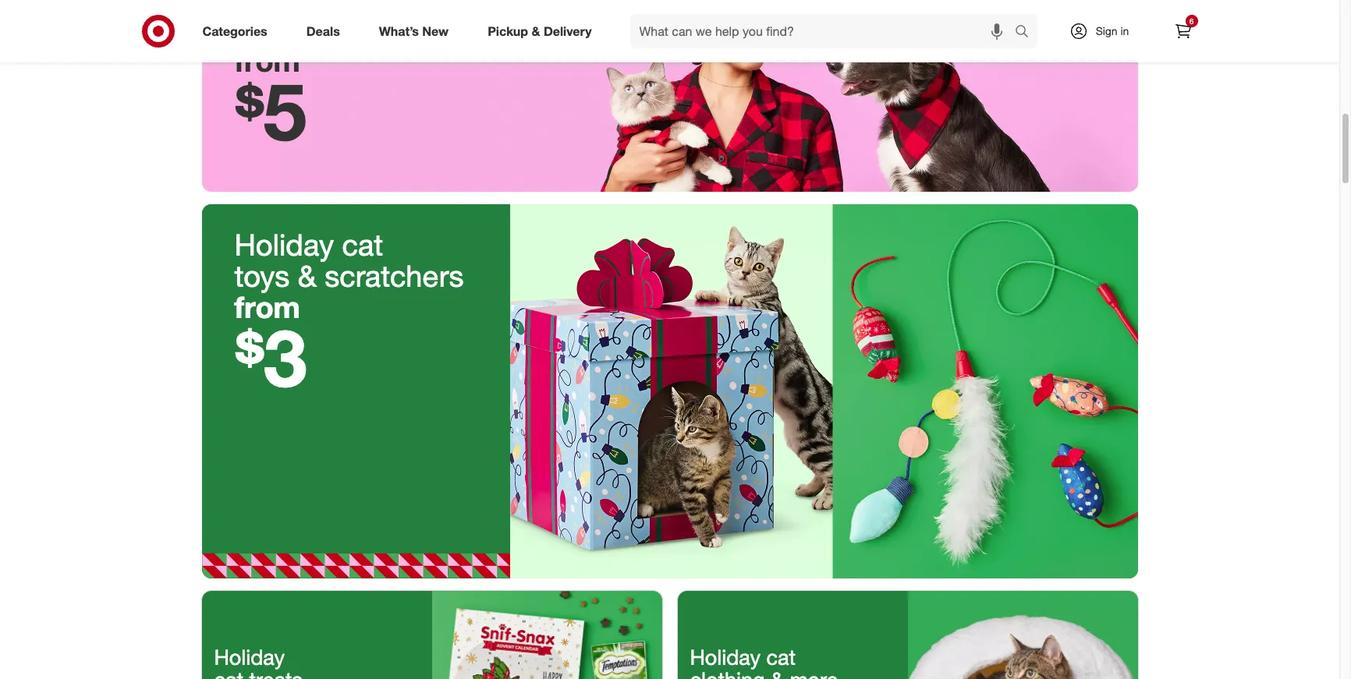 Task type: locate. For each thing, give the bounding box(es) containing it.
what's
[[379, 23, 419, 39]]

in
[[1121, 24, 1130, 37]]

from
[[234, 43, 300, 79], [234, 290, 300, 325]]

& right pickup
[[532, 23, 540, 39]]

holiday for holiday cat toys & scratchers from
[[234, 227, 334, 263]]

deals
[[306, 23, 340, 39]]

cat inside holiday cat toys & scratchers from
[[342, 227, 383, 263]]

2 from from the top
[[234, 290, 300, 325]]

cat for holiday cat toys & scratchers from
[[342, 227, 383, 263]]

$3
[[234, 310, 307, 406]]

1 vertical spatial from
[[234, 290, 300, 325]]

1 from from the top
[[234, 43, 300, 79]]

pickup
[[488, 23, 528, 39]]

family
[[234, 12, 312, 48]]

0 vertical spatial &
[[532, 23, 540, 39]]

pickup & delivery link
[[475, 14, 611, 48]]

0 vertical spatial from
[[234, 43, 300, 79]]

& right toys
[[298, 258, 317, 294]]

from inside holiday cat toys & scratchers from
[[234, 290, 300, 325]]

categories link
[[189, 14, 287, 48]]

scratchers
[[325, 258, 464, 294]]

delivery
[[544, 23, 592, 39]]

1 vertical spatial cat
[[767, 645, 796, 671]]

holiday
[[234, 227, 334, 263], [214, 645, 285, 671], [690, 645, 761, 671]]

holiday cat link
[[678, 592, 1138, 680]]

0 horizontal spatial cat
[[342, 227, 383, 263]]

holiday inside holiday cat toys & scratchers from
[[234, 227, 334, 263]]

1 vertical spatial &
[[298, 258, 317, 294]]

pajamas
[[321, 12, 433, 48]]

0 horizontal spatial &
[[298, 258, 317, 294]]

search
[[1008, 25, 1045, 40]]

sign in
[[1096, 24, 1130, 37]]

toys
[[234, 258, 290, 294]]

0 vertical spatial cat
[[342, 227, 383, 263]]

&
[[532, 23, 540, 39], [298, 258, 317, 294]]

6 link
[[1166, 14, 1201, 48]]

cat
[[342, 227, 383, 263], [767, 645, 796, 671]]

1 horizontal spatial cat
[[767, 645, 796, 671]]

sign in link
[[1056, 14, 1154, 48]]

holiday cat toys & scratchers from
[[234, 227, 464, 325]]

6
[[1190, 16, 1194, 26]]

cat for holiday cat
[[767, 645, 796, 671]]



Task type: vqa. For each thing, say whether or not it's contained in the screenshot.
the bottom color button
no



Task type: describe. For each thing, give the bounding box(es) containing it.
holiday cat
[[690, 645, 796, 671]]

family pajamas from
[[234, 12, 433, 79]]

What can we help you find? suggestions appear below search field
[[630, 14, 1019, 48]]

holiday for holiday
[[214, 645, 285, 671]]

from inside family pajamas from
[[234, 43, 300, 79]]

sign
[[1096, 24, 1118, 37]]

what's new
[[379, 23, 449, 39]]

1 horizontal spatial &
[[532, 23, 540, 39]]

$5
[[234, 63, 307, 159]]

holiday for holiday cat
[[690, 645, 761, 671]]

pickup & delivery
[[488, 23, 592, 39]]

new
[[422, 23, 449, 39]]

& inside holiday cat toys & scratchers from
[[298, 258, 317, 294]]

holiday link
[[202, 592, 662, 680]]

deals link
[[293, 14, 360, 48]]

categories
[[203, 23, 267, 39]]

search button
[[1008, 14, 1045, 52]]

what's new link
[[366, 14, 468, 48]]



